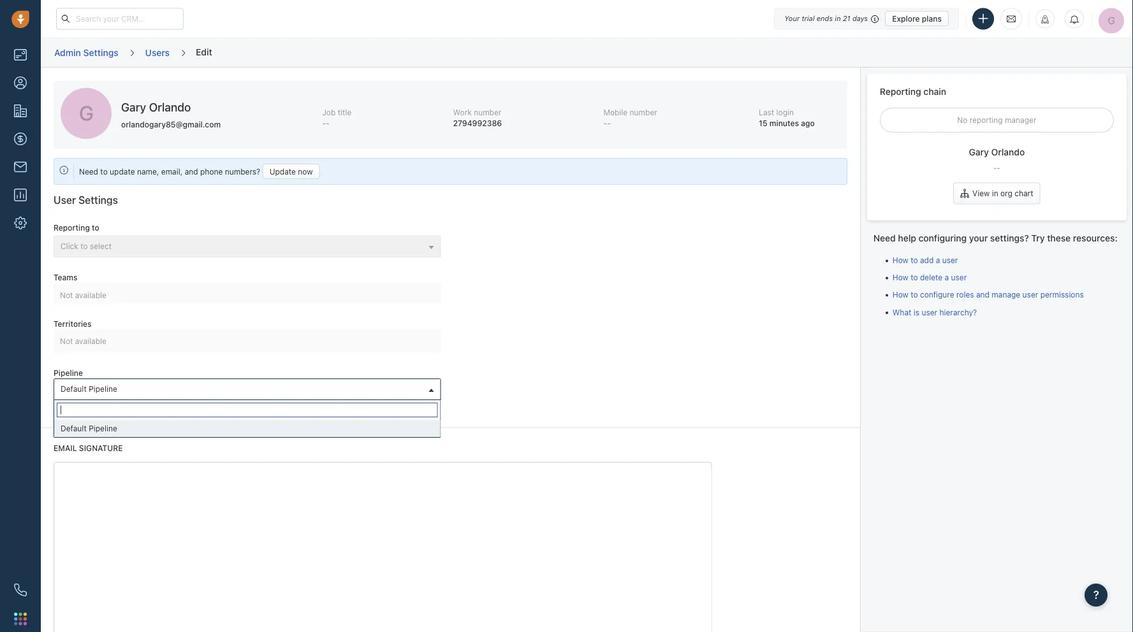 Task type: vqa. For each thing, say whether or not it's contained in the screenshot.
listed
no



Task type: locate. For each thing, give the bounding box(es) containing it.
default pipeline inside option
[[61, 424, 117, 433]]

1 available from the top
[[75, 291, 106, 300]]

3 how from the top
[[893, 291, 909, 300]]

reporting chain
[[880, 86, 947, 97]]

in
[[835, 14, 841, 23], [992, 189, 999, 198]]

how
[[893, 256, 909, 265], [893, 273, 909, 282], [893, 291, 909, 300]]

0 vertical spatial default
[[61, 385, 87, 394]]

orlando for gary orlando orlandogary85@gmail.com
[[149, 100, 191, 114]]

not available down "teams"
[[60, 291, 106, 300]]

update now button
[[263, 164, 320, 179]]

0 vertical spatial need
[[79, 167, 98, 176]]

signature
[[79, 444, 123, 453]]

default pipeline
[[61, 385, 117, 394], [61, 424, 117, 433]]

settings for user settings
[[79, 194, 118, 206]]

number
[[474, 108, 502, 117], [630, 108, 658, 117]]

user
[[54, 194, 76, 206]]

how to add a user
[[893, 256, 958, 265]]

how to delete a user link
[[893, 273, 967, 282]]

default pipeline up manage
[[61, 385, 117, 394]]

mobile number --
[[604, 108, 658, 128]]

1 vertical spatial not
[[60, 337, 73, 346]]

0 vertical spatial not available
[[60, 291, 106, 300]]

view in org chart
[[973, 189, 1034, 198]]

to inside button
[[80, 242, 88, 251]]

explore
[[892, 14, 920, 23]]

gary inside gary orlando orlandogary85@gmail.com
[[121, 100, 146, 114]]

2 how from the top
[[893, 273, 909, 282]]

a for delete
[[945, 273, 949, 282]]

update
[[270, 167, 296, 176]]

pipeline up sales
[[89, 385, 117, 394]]

org
[[1001, 189, 1013, 198]]

default up manage
[[61, 385, 87, 394]]

15
[[759, 119, 768, 128]]

days
[[853, 14, 868, 23]]

1 horizontal spatial in
[[992, 189, 999, 198]]

work number 2794992386
[[453, 108, 502, 128]]

default
[[61, 385, 87, 394], [61, 424, 87, 433]]

reporting left chain
[[880, 86, 922, 97]]

default down manage
[[61, 424, 87, 433]]

roles
[[957, 291, 974, 300]]

2 default pipeline from the top
[[61, 424, 117, 433]]

to
[[100, 167, 108, 176], [92, 223, 99, 232], [80, 242, 88, 251], [911, 256, 918, 265], [911, 273, 918, 282], [911, 291, 918, 300]]

select
[[90, 242, 112, 251]]

2 not available from the top
[[60, 337, 106, 346]]

0 horizontal spatial orlando
[[149, 100, 191, 114]]

how down how to add a user
[[893, 273, 909, 282]]

user right add
[[943, 256, 958, 265]]

-
[[322, 119, 326, 128], [326, 119, 330, 128], [604, 119, 607, 128], [607, 119, 611, 128], [994, 163, 997, 172], [997, 163, 1001, 172]]

send email image
[[1007, 14, 1016, 24]]

how up "what"
[[893, 291, 909, 300]]

user up roles
[[951, 273, 967, 282]]

1 horizontal spatial a
[[945, 273, 949, 282]]

0 vertical spatial default pipeline
[[61, 385, 117, 394]]

email
[[54, 444, 77, 453]]

in left "org"
[[992, 189, 999, 198]]

settings right admin
[[83, 47, 118, 58]]

to up select
[[92, 223, 99, 232]]

settings for admin settings
[[83, 47, 118, 58]]

need for need to update name, email, and phone numbers?
[[79, 167, 98, 176]]

name,
[[137, 167, 159, 176]]

view in org chart button
[[954, 183, 1041, 204]]

1 vertical spatial pipeline
[[89, 385, 117, 394]]

click to select button
[[54, 236, 441, 258]]

what is user hierarchy?
[[893, 308, 977, 317]]

1 number from the left
[[474, 108, 502, 117]]

user settings
[[54, 194, 118, 206]]

default inside option
[[61, 424, 87, 433]]

ago
[[801, 119, 815, 128]]

1 how from the top
[[893, 256, 909, 265]]

reporting up the click
[[54, 223, 90, 232]]

0 vertical spatial in
[[835, 14, 841, 23]]

orlando down no reporting manager
[[992, 147, 1025, 158]]

available down "teams"
[[75, 291, 106, 300]]

2 vertical spatial pipeline
[[89, 424, 117, 433]]

numbers?
[[225, 167, 260, 176]]

user right manage
[[1023, 291, 1039, 300]]

not available
[[60, 291, 106, 300], [60, 337, 106, 346]]

to right the click
[[80, 242, 88, 251]]

in left 21
[[835, 14, 841, 23]]

gary for gary orlando --
[[969, 147, 989, 158]]

None search field
[[57, 403, 438, 418]]

1 vertical spatial default pipeline
[[61, 424, 117, 433]]

not available down territories at the bottom
[[60, 337, 106, 346]]

to left update
[[100, 167, 108, 176]]

1 vertical spatial available
[[75, 337, 106, 346]]

0 vertical spatial reporting
[[880, 86, 922, 97]]

1 vertical spatial default
[[61, 424, 87, 433]]

number for mobile number
[[630, 108, 658, 117]]

orlando up orlandogary85@gmail.com
[[149, 100, 191, 114]]

1 default from the top
[[61, 385, 87, 394]]

1 vertical spatial how
[[893, 273, 909, 282]]

title
[[338, 108, 352, 117]]

0 vertical spatial a
[[936, 256, 940, 265]]

pipeline inside dropdown button
[[89, 385, 117, 394]]

default inside dropdown button
[[61, 385, 87, 394]]

0 vertical spatial orlando
[[149, 100, 191, 114]]

default pipeline inside dropdown button
[[61, 385, 117, 394]]

users link
[[145, 43, 170, 63]]

1 vertical spatial orlando
[[992, 147, 1025, 158]]

chart
[[1015, 189, 1034, 198]]

1 vertical spatial not available
[[60, 337, 106, 346]]

pipeline up manage
[[54, 369, 83, 378]]

1 vertical spatial need
[[874, 233, 896, 243]]

reporting to
[[54, 223, 99, 232]]

1 not from the top
[[60, 291, 73, 300]]

user right is
[[922, 308, 938, 317]]

0 vertical spatial how
[[893, 256, 909, 265]]

21
[[843, 14, 851, 23]]

0 vertical spatial settings
[[83, 47, 118, 58]]

a for add
[[936, 256, 940, 265]]

not for teams
[[60, 291, 73, 300]]

a
[[936, 256, 940, 265], [945, 273, 949, 282]]

1 horizontal spatial number
[[630, 108, 658, 117]]

0 horizontal spatial in
[[835, 14, 841, 23]]

no reporting manager
[[958, 116, 1037, 125]]

pipeline
[[54, 369, 83, 378], [89, 385, 117, 394], [89, 424, 117, 433]]

not for territories
[[60, 337, 73, 346]]

minutes
[[770, 119, 799, 128]]

1 horizontal spatial reporting
[[880, 86, 922, 97]]

1 horizontal spatial and
[[977, 291, 990, 300]]

user
[[943, 256, 958, 265], [951, 273, 967, 282], [1023, 291, 1039, 300], [922, 308, 938, 317]]

gary inside gary orlando --
[[969, 147, 989, 158]]

1 vertical spatial and
[[977, 291, 990, 300]]

2 available from the top
[[75, 337, 106, 346]]

number up 2794992386
[[474, 108, 502, 117]]

admin settings
[[54, 47, 118, 58]]

pipeline inside option
[[89, 424, 117, 433]]

0 vertical spatial available
[[75, 291, 106, 300]]

orlando for gary orlando --
[[992, 147, 1025, 158]]

to for how to add a user
[[911, 256, 918, 265]]

how to add a user link
[[893, 256, 958, 265]]

Search your CRM... text field
[[56, 8, 184, 30]]

need up "user settings"
[[79, 167, 98, 176]]

number right mobile
[[630, 108, 658, 117]]

settings
[[83, 47, 118, 58], [79, 194, 118, 206]]

available down territories at the bottom
[[75, 337, 106, 346]]

no
[[958, 116, 968, 125]]

chain
[[924, 86, 947, 97]]

number inside "mobile number --"
[[630, 108, 658, 117]]

1 vertical spatial a
[[945, 273, 949, 282]]

to up is
[[911, 291, 918, 300]]

0 vertical spatial not
[[60, 291, 73, 300]]

1 horizontal spatial gary
[[969, 147, 989, 158]]

gary for gary orlando orlandogary85@gmail.com
[[121, 100, 146, 114]]

and
[[185, 167, 198, 176], [977, 291, 990, 300]]

orlando inside gary orlando orlandogary85@gmail.com
[[149, 100, 191, 114]]

plans
[[922, 14, 942, 23]]

email,
[[161, 167, 183, 176]]

0 vertical spatial gary
[[121, 100, 146, 114]]

need left help
[[874, 233, 896, 243]]

1 vertical spatial settings
[[79, 194, 118, 206]]

manager
[[1005, 116, 1037, 125]]

what is user hierarchy? link
[[893, 308, 977, 317]]

click
[[61, 242, 78, 251]]

trial
[[802, 14, 815, 23]]

to for how to configure roles and manage user permissions
[[911, 291, 918, 300]]

not available for teams
[[60, 291, 106, 300]]

phone element
[[8, 578, 33, 603]]

how to configure roles and manage user permissions
[[893, 291, 1084, 300]]

orlando inside gary orlando --
[[992, 147, 1025, 158]]

configure
[[920, 291, 955, 300]]

default pipeline up email signature
[[61, 424, 117, 433]]

not down "teams"
[[60, 291, 73, 300]]

reporting
[[970, 116, 1003, 125]]

1 vertical spatial reporting
[[54, 223, 90, 232]]

reporting for reporting chain
[[880, 86, 922, 97]]

1 horizontal spatial orlando
[[992, 147, 1025, 158]]

gary up orlandogary85@gmail.com
[[121, 100, 146, 114]]

number inside "work number 2794992386"
[[474, 108, 502, 117]]

your trial ends in 21 days
[[785, 14, 868, 23]]

permissions
[[1041, 291, 1084, 300]]

a right delete
[[945, 273, 949, 282]]

and right roles
[[977, 291, 990, 300]]

not down territories at the bottom
[[60, 337, 73, 346]]

2 not from the top
[[60, 337, 73, 346]]

view
[[973, 189, 990, 198]]

2 number from the left
[[630, 108, 658, 117]]

need help configuring your settings? try these resources:
[[874, 233, 1118, 243]]

and right email,
[[185, 167, 198, 176]]

hierarchy?
[[940, 308, 977, 317]]

manage sales pipelines link
[[44, 405, 158, 414]]

1 vertical spatial gary
[[969, 147, 989, 158]]

0 vertical spatial and
[[185, 167, 198, 176]]

0 horizontal spatial a
[[936, 256, 940, 265]]

to left add
[[911, 256, 918, 265]]

1 default pipeline from the top
[[61, 385, 117, 394]]

0 horizontal spatial need
[[79, 167, 98, 176]]

gary down reporting
[[969, 147, 989, 158]]

a right add
[[936, 256, 940, 265]]

0 horizontal spatial number
[[474, 108, 502, 117]]

how down help
[[893, 256, 909, 265]]

update now
[[270, 167, 313, 176]]

default pipeline button
[[54, 379, 441, 400]]

need
[[79, 167, 98, 176], [874, 233, 896, 243]]

0 horizontal spatial reporting
[[54, 223, 90, 232]]

2 vertical spatial how
[[893, 291, 909, 300]]

1 horizontal spatial need
[[874, 233, 896, 243]]

in inside button
[[992, 189, 999, 198]]

update
[[110, 167, 135, 176]]

default pipeline for 'default pipeline' list box
[[61, 424, 117, 433]]

0 vertical spatial pipeline
[[54, 369, 83, 378]]

0 horizontal spatial gary
[[121, 100, 146, 114]]

pipeline for 'default pipeline' list box
[[89, 424, 117, 433]]

phone image
[[14, 584, 27, 597]]

gary
[[121, 100, 146, 114], [969, 147, 989, 158]]

how to configure roles and manage user permissions link
[[893, 291, 1084, 300]]

1 not available from the top
[[60, 291, 106, 300]]

pipeline down manage sales pipelines "link"
[[89, 424, 117, 433]]

what
[[893, 308, 912, 317]]

1 vertical spatial in
[[992, 189, 999, 198]]

manage
[[65, 405, 93, 414]]

to left delete
[[911, 273, 918, 282]]

default for 'default pipeline' list box
[[61, 424, 87, 433]]

settings right user
[[79, 194, 118, 206]]

2 default from the top
[[61, 424, 87, 433]]



Task type: describe. For each thing, give the bounding box(es) containing it.
last login 15 minutes ago
[[759, 108, 815, 128]]

default pipeline list box
[[54, 420, 440, 437]]

not available for territories
[[60, 337, 106, 346]]

add
[[920, 256, 934, 265]]

available for territories
[[75, 337, 106, 346]]

default pipeline option
[[54, 420, 440, 437]]

orlandogary85@gmail.com
[[121, 120, 221, 129]]

configuring
[[919, 233, 967, 243]]

teams
[[54, 273, 78, 282]]

0 horizontal spatial and
[[185, 167, 198, 176]]

how to delete a user
[[893, 273, 967, 282]]

how for how to delete a user
[[893, 273, 909, 282]]

to for need to update name, email, and phone numbers?
[[100, 167, 108, 176]]

your
[[969, 233, 988, 243]]

try
[[1032, 233, 1045, 243]]

ends
[[817, 14, 833, 23]]

default for default pipeline dropdown button on the left of page
[[61, 385, 87, 394]]

explore plans link
[[885, 11, 949, 26]]

help
[[898, 233, 917, 243]]

gary orlando --
[[969, 147, 1025, 172]]

territories
[[54, 319, 92, 328]]

settings?
[[991, 233, 1029, 243]]

job title --
[[322, 108, 352, 128]]

pipelines
[[116, 405, 148, 414]]

job
[[322, 108, 336, 117]]

last
[[759, 108, 774, 117]]

phone
[[200, 167, 223, 176]]

work
[[453, 108, 472, 117]]

your
[[785, 14, 800, 23]]

now
[[298, 167, 313, 176]]

edit
[[196, 46, 212, 57]]

users
[[145, 47, 170, 58]]

what's new image
[[1041, 15, 1050, 24]]

is
[[914, 308, 920, 317]]

gary orlando orlandogary85@gmail.com
[[121, 100, 221, 129]]

sales
[[95, 405, 114, 414]]

to for reporting to
[[92, 223, 99, 232]]

admin settings link
[[54, 43, 119, 63]]

email signature
[[54, 444, 123, 453]]

manage
[[992, 291, 1021, 300]]

how for how to configure roles and manage user permissions
[[893, 291, 909, 300]]

these
[[1047, 233, 1071, 243]]

default pipeline for default pipeline dropdown button on the left of page
[[61, 385, 117, 394]]

freshworks switcher image
[[14, 613, 27, 626]]

how for how to add a user
[[893, 256, 909, 265]]

number for work number
[[474, 108, 502, 117]]

login
[[777, 108, 794, 117]]

delete
[[920, 273, 943, 282]]

admin
[[54, 47, 81, 58]]

reporting for reporting to
[[54, 223, 90, 232]]

resources:
[[1073, 233, 1118, 243]]

manage sales pipelines
[[65, 405, 148, 414]]

need for need help configuring your settings? try these resources:
[[874, 233, 896, 243]]

click to select
[[61, 242, 112, 251]]

2794992386
[[453, 119, 502, 128]]

need to update name, email, and phone numbers?
[[79, 167, 260, 176]]

pipeline for default pipeline dropdown button on the left of page
[[89, 385, 117, 394]]

available for teams
[[75, 291, 106, 300]]

to for how to delete a user
[[911, 273, 918, 282]]

explore plans
[[892, 14, 942, 23]]

to for click to select
[[80, 242, 88, 251]]

mobile
[[604, 108, 628, 117]]



